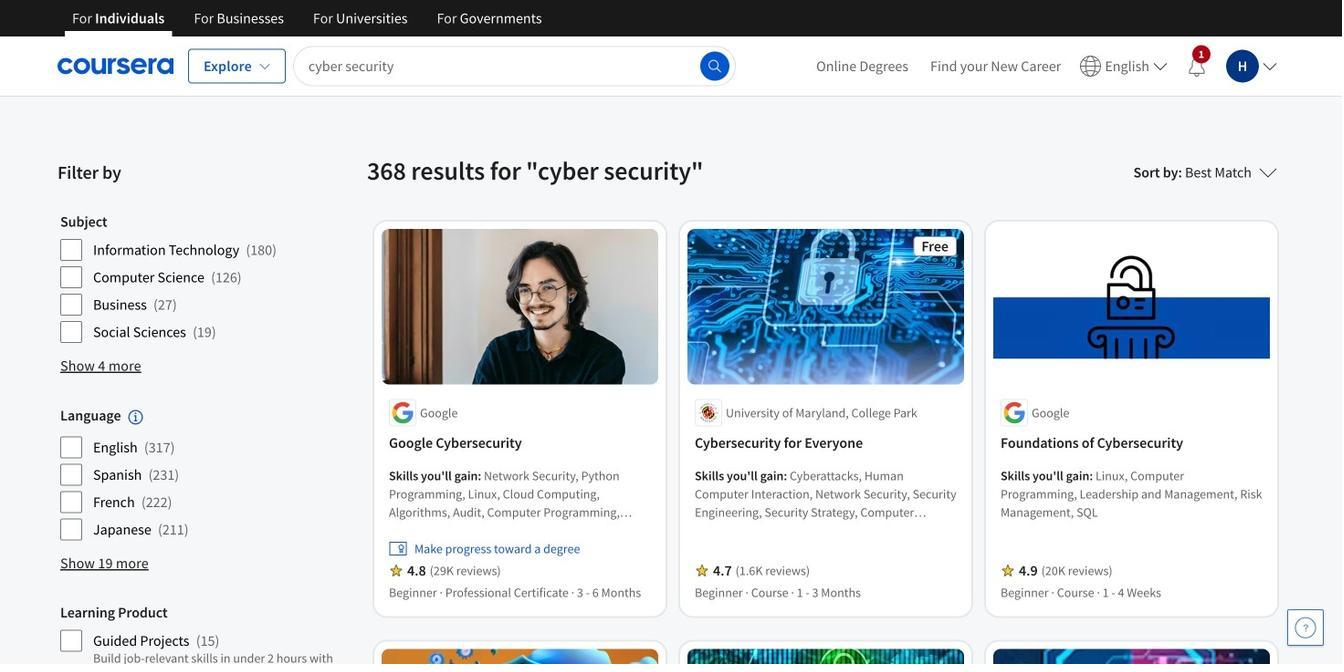 Task type: vqa. For each thing, say whether or not it's contained in the screenshot.
3rd group from the bottom of the page
yes



Task type: describe. For each thing, give the bounding box(es) containing it.
(4.9 stars) element
[[1019, 562, 1038, 580]]

(4.8 stars) element
[[407, 562, 426, 580]]

What do you want to learn? text field
[[293, 46, 736, 86]]

help center image
[[1295, 617, 1317, 639]]

2 group from the top
[[60, 406, 334, 546]]

information about this filter group image
[[128, 410, 143, 425]]

banner navigation
[[58, 0, 557, 37]]

(4.7 stars) element
[[713, 562, 732, 580]]

1 group from the top
[[60, 213, 334, 348]]

coursera image
[[58, 52, 174, 81]]



Task type: locate. For each thing, give the bounding box(es) containing it.
group
[[60, 213, 334, 348], [60, 406, 334, 546], [60, 604, 334, 665]]

0 vertical spatial group
[[60, 213, 334, 348]]

menu
[[806, 37, 1285, 96]]

2 vertical spatial group
[[60, 604, 334, 665]]

None search field
[[293, 46, 736, 86]]

3 group from the top
[[60, 604, 334, 665]]

1 vertical spatial group
[[60, 406, 334, 546]]



